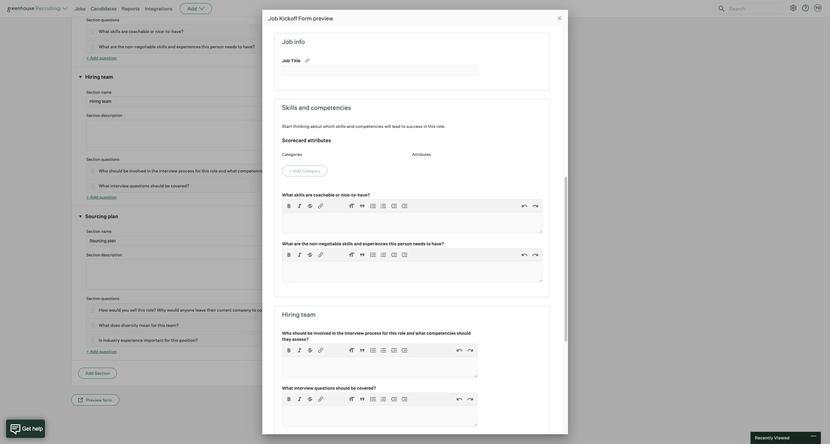 Task type: describe. For each thing, give the bounding box(es) containing it.
categories
[[180, 7, 201, 12]]

info
[[294, 38, 305, 45]]

reports
[[122, 6, 140, 12]]

person inside the job kickoff form preview dialog
[[398, 242, 412, 247]]

is industry experience important for this position?
[[99, 338, 198, 343]]

us
[[286, 308, 291, 313]]

they inside the job kickoff form preview dialog
[[282, 337, 291, 342]]

0 horizontal spatial what
[[227, 168, 237, 174]]

able
[[136, 7, 144, 12]]

0 horizontal spatial process
[[178, 168, 194, 174]]

a hiring manager will be able to add scorecard categories and attributes, which can be mapped back to this job.
[[86, 7, 308, 12]]

section name text field for hiring team
[[86, 97, 293, 107]]

industry
[[103, 338, 120, 343]]

name for team
[[101, 90, 112, 95]]

interview inside the who should be involved in the interview process for this role and what competencies should they assess?
[[344, 331, 364, 336]]

questions for interview
[[101, 157, 120, 162]]

td button
[[814, 4, 821, 12]]

0 vertical spatial role
[[210, 168, 218, 174]]

negotiable inside the job kickoff form preview dialog
[[319, 242, 341, 247]]

what interview questions should be covered? inside the job kickoff form preview dialog
[[282, 386, 376, 391]]

candidates link
[[91, 6, 117, 12]]

section inside button
[[95, 371, 110, 376]]

0 horizontal spatial what skills are coachable or nice-to-have?
[[99, 29, 183, 34]]

manager
[[103, 7, 121, 12]]

0 horizontal spatial or
[[150, 29, 154, 34]]

add section button
[[78, 369, 117, 380]]

0 vertical spatial assess?
[[291, 168, 307, 174]]

+ add question for sourcing
[[86, 350, 117, 355]]

job for job info
[[282, 38, 293, 45]]

who should be involved in the interview process for this role and what competencies should they assess? inside the job kickoff form preview dialog
[[282, 331, 471, 342]]

add for what does diversity mean for this team?
[[90, 350, 98, 355]]

preview
[[313, 15, 333, 22]]

section description text field for team
[[86, 120, 293, 151]]

0 vertical spatial they
[[281, 168, 290, 174]]

job.
[[300, 7, 308, 12]]

section questions for hiring
[[86, 157, 120, 162]]

attributes
[[412, 152, 431, 157]]

a
[[86, 7, 89, 12]]

kickoff
[[279, 15, 297, 22]]

form
[[298, 15, 312, 22]]

work
[[269, 308, 279, 313]]

0 horizontal spatial team
[[101, 74, 113, 80]]

experience
[[121, 338, 143, 343]]

+ add question link for sourcing
[[86, 350, 117, 355]]

to- inside the job kickoff form preview dialog
[[351, 193, 358, 198]]

add for what interview questions should be covered?
[[90, 195, 98, 200]]

attributes,
[[210, 7, 231, 12]]

why
[[157, 308, 166, 313]]

sourcing plan
[[85, 214, 118, 220]]

does
[[110, 323, 120, 328]]

remove section button
[[459, 72, 508, 82]]

1 question from the top
[[99, 55, 117, 61]]

you
[[122, 308, 129, 313]]

preview form
[[86, 398, 112, 403]]

remove
[[470, 75, 487, 80]]

configure image
[[790, 4, 797, 12]]

title
[[291, 58, 300, 63]]

add inside popup button
[[187, 6, 197, 12]]

remove section
[[470, 75, 502, 80]]

role inside the who should be involved in the interview process for this role and what competencies should they assess?
[[398, 331, 406, 336]]

1 vertical spatial hiring
[[85, 74, 100, 80]]

section name for sourcing
[[86, 229, 112, 234]]

covered? inside the job kickoff form preview dialog
[[357, 386, 376, 391]]

important
[[144, 338, 164, 343]]

add section
[[85, 371, 110, 376]]

0 horizontal spatial will
[[122, 7, 129, 12]]

for inside dialog
[[382, 331, 388, 336]]

team?
[[166, 323, 179, 328]]

team inside the job kickoff form preview dialog
[[301, 311, 316, 319]]

sourcing
[[85, 214, 107, 220]]

their
[[207, 308, 216, 313]]

integrations
[[145, 6, 172, 12]]

competencies inside the who should be involved in the interview process for this role and what competencies should they assess?
[[427, 331, 456, 336]]

description for team
[[101, 113, 122, 118]]

name for plan
[[101, 229, 112, 234]]

candidates
[[91, 6, 117, 12]]

0 vertical spatial non-
[[125, 44, 135, 49]]

who inside the who should be involved in the interview process for this role and what competencies should they assess?
[[282, 331, 292, 336]]

can
[[245, 7, 252, 12]]

thinking
[[293, 124, 310, 129]]

0 vertical spatial coachable
[[129, 29, 149, 34]]

0 vertical spatial nice-
[[155, 29, 166, 34]]

td
[[815, 6, 820, 10]]

0 horizontal spatial what interview questions should be covered?
[[99, 184, 189, 189]]

recently viewed
[[755, 436, 790, 441]]

company
[[233, 308, 251, 313]]

1 section questions from the top
[[86, 18, 120, 22]]

1 would from the left
[[109, 308, 121, 313]]

1 + add question link from the top
[[86, 55, 117, 61]]

sell
[[130, 308, 137, 313]]

start
[[282, 124, 292, 129]]

jobs
[[75, 6, 86, 12]]

questions for are
[[101, 18, 120, 22]]

0 horizontal spatial needs
[[225, 44, 237, 49]]

1 role? from the left
[[146, 308, 156, 313]]

success
[[406, 124, 423, 129]]

scorecard
[[159, 7, 179, 12]]

0 vertical spatial covered?
[[171, 184, 189, 189]]

integrations link
[[145, 6, 172, 12]]

0 vertical spatial who should be involved in the interview process for this role and what competencies should they assess?
[[99, 168, 307, 174]]

come
[[257, 308, 268, 313]]

0 horizontal spatial experiences
[[176, 44, 201, 49]]

job info
[[282, 38, 305, 45]]

job title
[[282, 58, 300, 63]]

+ for sourcing plan
[[86, 350, 89, 355]]

preview form button
[[71, 395, 119, 406]]

position?
[[179, 338, 198, 343]]

how
[[99, 308, 108, 313]]

mean
[[139, 323, 150, 328]]



Task type: vqa. For each thing, say whether or not it's contained in the screenshot.
top Jacob Rogers UX/UI Designer at Anyway, Inc.
no



Task type: locate. For each thing, give the bounding box(es) containing it.
hiring team inside the job kickoff form preview dialog
[[282, 311, 316, 319]]

section description
[[86, 113, 122, 118], [86, 253, 122, 258]]

role?
[[146, 308, 156, 313], [305, 308, 315, 313]]

1 horizontal spatial will
[[384, 124, 391, 129]]

1 vertical spatial what interview questions should be covered?
[[282, 386, 376, 391]]

1 vertical spatial +
[[86, 195, 89, 200]]

question for plan
[[99, 350, 117, 355]]

nice-
[[155, 29, 166, 34], [341, 193, 351, 198]]

job down the mapped
[[268, 15, 278, 22]]

1 vertical spatial to-
[[351, 193, 358, 198]]

2 question from the top
[[99, 195, 117, 200]]

jobs link
[[75, 6, 86, 12]]

1 horizontal spatial needs
[[413, 242, 425, 247]]

questions for does
[[101, 297, 120, 302]]

2 + add question from the top
[[86, 195, 117, 200]]

the
[[118, 44, 124, 49], [152, 168, 158, 174], [302, 242, 308, 247], [337, 331, 344, 336]]

3 + add question from the top
[[86, 350, 117, 355]]

team
[[101, 74, 113, 80], [301, 311, 316, 319]]

0 horizontal spatial to-
[[166, 29, 172, 34]]

attributes
[[308, 138, 331, 144]]

0 vertical spatial what interview questions should be covered?
[[99, 184, 189, 189]]

1 horizontal spatial role
[[398, 331, 406, 336]]

skills
[[282, 104, 297, 112]]

job for job kickoff form preview
[[268, 15, 278, 22]]

this
[[292, 7, 299, 12], [202, 44, 209, 49], [428, 124, 436, 129], [202, 168, 209, 174], [389, 242, 397, 247], [138, 308, 145, 313], [296, 308, 304, 313], [158, 323, 165, 328], [389, 331, 397, 336], [171, 338, 178, 343]]

0 horizontal spatial non-
[[125, 44, 135, 49]]

1 horizontal spatial non-
[[309, 242, 319, 247]]

td button
[[813, 3, 823, 13]]

add inside button
[[85, 371, 94, 376]]

0 vertical spatial to-
[[166, 29, 172, 34]]

2 vertical spatial + add question link
[[86, 350, 117, 355]]

0 horizontal spatial negotiable
[[135, 44, 156, 49]]

2 would from the left
[[167, 308, 179, 313]]

+ add question link for hiring
[[86, 195, 117, 200]]

0 vertical spatial which
[[232, 7, 244, 12]]

section name
[[86, 90, 112, 95], [86, 229, 112, 234]]

1 description from the top
[[101, 113, 122, 118]]

1 vertical spatial section name text field
[[86, 236, 293, 246]]

2 section questions from the top
[[86, 157, 120, 162]]

0 horizontal spatial which
[[232, 7, 244, 12]]

0 vertical spatial process
[[178, 168, 194, 174]]

+ add question for hiring
[[86, 195, 117, 200]]

who
[[99, 168, 108, 174], [282, 331, 292, 336]]

1 vertical spatial involved
[[314, 331, 331, 336]]

1 horizontal spatial to-
[[351, 193, 358, 198]]

1 vertical spatial section questions
[[86, 157, 120, 162]]

2 section name text field from the top
[[86, 236, 293, 246]]

0 vertical spatial description
[[101, 113, 122, 118]]

1 vertical spatial needs
[[413, 242, 425, 247]]

for
[[195, 168, 201, 174], [280, 308, 285, 313], [151, 323, 157, 328], [382, 331, 388, 336], [165, 338, 170, 343]]

preview
[[86, 398, 102, 403]]

2 section name from the top
[[86, 229, 112, 234]]

they
[[281, 168, 290, 174], [282, 337, 291, 342]]

1 section description from the top
[[86, 113, 122, 118]]

description
[[101, 113, 122, 118], [101, 253, 122, 258]]

0 horizontal spatial coachable
[[129, 29, 149, 34]]

1 + from the top
[[86, 55, 89, 61]]

1 section description text field from the top
[[86, 120, 293, 151]]

who should be involved in the interview process for this role and what competencies should they assess?
[[99, 168, 307, 174], [282, 331, 471, 342]]

1 horizontal spatial what
[[415, 331, 426, 336]]

1 horizontal spatial who
[[282, 331, 292, 336]]

leave
[[195, 308, 206, 313]]

coachable
[[129, 29, 149, 34], [313, 193, 335, 198]]

1 horizontal spatial what are the non-negotiable skills and experiences this person needs to have?
[[282, 242, 444, 247]]

coachable inside the job kickoff form preview dialog
[[313, 193, 335, 198]]

2 section description text field from the top
[[86, 260, 293, 290]]

2 name from the top
[[101, 229, 112, 234]]

reports link
[[122, 6, 140, 12]]

0 horizontal spatial role
[[210, 168, 218, 174]]

Section description text field
[[86, 120, 293, 151], [86, 260, 293, 290]]

0 horizontal spatial what are the non-negotiable skills and experiences this person needs to have?
[[99, 44, 255, 49]]

job for job title
[[282, 58, 290, 63]]

question for team
[[99, 195, 117, 200]]

role.
[[436, 124, 445, 129]]

current
[[217, 308, 232, 313]]

1 vertical spatial role
[[398, 331, 406, 336]]

form
[[103, 398, 112, 403]]

1 horizontal spatial role?
[[305, 308, 315, 313]]

edit image
[[487, 29, 493, 34]]

how would you sell this role? why would anyone leave their current company to come work for us in this role?
[[99, 308, 315, 313]]

should
[[109, 168, 122, 174], [267, 168, 280, 174], [150, 184, 164, 189], [292, 331, 307, 336], [457, 331, 471, 336], [336, 386, 350, 391]]

person
[[210, 44, 224, 49], [398, 242, 412, 247]]

what are the non-negotiable skills and experiences this person needs to have? inside the job kickoff form preview dialog
[[282, 242, 444, 247]]

0 vertical spatial hiring
[[90, 7, 103, 12]]

1 vertical spatial + add question
[[86, 195, 117, 200]]

lead
[[392, 124, 400, 129]]

+ add question
[[86, 55, 117, 61], [86, 195, 117, 200], [86, 350, 117, 355]]

0 vertical spatial job
[[268, 15, 278, 22]]

non-
[[125, 44, 135, 49], [309, 242, 319, 247]]

0 vertical spatial section description
[[86, 113, 122, 118]]

0 vertical spatial person
[[210, 44, 224, 49]]

categories
[[282, 152, 302, 157]]

2 vertical spatial question
[[99, 350, 117, 355]]

1 vertical spatial assess?
[[292, 337, 309, 342]]

0 horizontal spatial covered?
[[171, 184, 189, 189]]

1 horizontal spatial which
[[323, 124, 335, 129]]

greenhouse recruiting image
[[7, 5, 62, 12]]

skills
[[110, 29, 120, 34], [157, 44, 167, 49], [336, 124, 346, 129], [294, 193, 305, 198], [342, 242, 353, 247]]

0 horizontal spatial person
[[210, 44, 224, 49]]

about
[[310, 124, 322, 129]]

1 + add question from the top
[[86, 55, 117, 61]]

scorecard
[[282, 138, 306, 144]]

0 horizontal spatial nice-
[[155, 29, 166, 34]]

0 vertical spatial what skills are coachable or nice-to-have?
[[99, 29, 183, 34]]

3 + from the top
[[86, 350, 89, 355]]

they down categories
[[281, 168, 290, 174]]

skills and competencies
[[282, 104, 351, 112]]

0 vertical spatial what
[[227, 168, 237, 174]]

what
[[99, 29, 109, 34], [99, 44, 109, 49], [99, 184, 109, 189], [282, 193, 293, 198], [282, 242, 293, 247], [99, 323, 109, 328], [282, 386, 293, 391]]

what inside the who should be involved in the interview process for this role and what competencies should they assess?
[[415, 331, 426, 336]]

process
[[178, 168, 194, 174], [365, 331, 381, 336]]

1 horizontal spatial nice-
[[341, 193, 351, 198]]

description for plan
[[101, 253, 122, 258]]

non- inside the job kickoff form preview dialog
[[309, 242, 319, 247]]

involved
[[129, 168, 146, 174], [314, 331, 331, 336]]

questions inside the job kickoff form preview dialog
[[314, 386, 335, 391]]

Section name text field
[[86, 97, 293, 107], [86, 236, 293, 246]]

what are the non-negotiable skills and experiences this person needs to have?
[[99, 44, 255, 49], [282, 242, 444, 247]]

1 horizontal spatial or
[[335, 193, 340, 198]]

plan
[[108, 214, 118, 220]]

1 vertical spatial what skills are coachable or nice-to-have?
[[282, 193, 370, 198]]

1 horizontal spatial covered?
[[357, 386, 376, 391]]

and inside the who should be involved in the interview process for this role and what competencies should they assess?
[[407, 331, 414, 336]]

section
[[488, 75, 502, 80]]

start thinking about which skills and competencies will lead to success in this role.
[[282, 124, 445, 129]]

1 horizontal spatial team
[[301, 311, 316, 319]]

0 vertical spatial hiring team
[[85, 74, 113, 80]]

1 vertical spatial section description
[[86, 253, 122, 258]]

+ for hiring team
[[86, 195, 89, 200]]

scorecard attributes
[[282, 138, 331, 144]]

Search text field
[[728, 4, 777, 13]]

job kickoff form preview
[[268, 15, 333, 22]]

in
[[423, 124, 427, 129], [147, 168, 151, 174], [292, 308, 296, 313], [332, 331, 336, 336]]

2 description from the top
[[101, 253, 122, 258]]

section questions for sourcing
[[86, 297, 120, 302]]

would right why
[[167, 308, 179, 313]]

1 vertical spatial experiences
[[363, 242, 388, 247]]

1 vertical spatial will
[[384, 124, 391, 129]]

0 horizontal spatial role?
[[146, 308, 156, 313]]

is
[[99, 338, 102, 343]]

0 horizontal spatial involved
[[129, 168, 146, 174]]

0 vertical spatial + add question link
[[86, 55, 117, 61]]

back
[[276, 7, 286, 12]]

2 section description from the top
[[86, 253, 122, 258]]

involved inside the who should be involved in the interview process for this role and what competencies should they assess?
[[314, 331, 331, 336]]

+ add question link
[[86, 55, 117, 61], [86, 195, 117, 200], [86, 350, 117, 355]]

1 horizontal spatial involved
[[314, 331, 331, 336]]

role
[[210, 168, 218, 174], [398, 331, 406, 336]]

nice- inside the job kickoff form preview dialog
[[341, 193, 351, 198]]

0 vertical spatial needs
[[225, 44, 237, 49]]

hiring
[[90, 7, 103, 12], [85, 74, 100, 80], [282, 311, 300, 319]]

1 section name text field from the top
[[86, 97, 293, 107]]

0 horizontal spatial hiring team
[[85, 74, 113, 80]]

job kickoff form preview dialog
[[262, 10, 568, 443]]

1 vertical spatial who
[[282, 331, 292, 336]]

hiring inside the job kickoff form preview dialog
[[282, 311, 300, 319]]

1 vertical spatial negotiable
[[319, 242, 341, 247]]

name
[[101, 90, 112, 95], [101, 229, 112, 234]]

2 vertical spatial +
[[86, 350, 89, 355]]

add button
[[180, 3, 212, 14]]

add for what are the non-negotiable skills and experiences this person needs to have?
[[90, 55, 98, 61]]

which inside the job kickoff form preview dialog
[[323, 124, 335, 129]]

1 vertical spatial coachable
[[313, 193, 335, 198]]

will left lead
[[384, 124, 391, 129]]

0 vertical spatial section name text field
[[86, 97, 293, 107]]

0 vertical spatial involved
[[129, 168, 146, 174]]

0 horizontal spatial would
[[109, 308, 121, 313]]

job left the 'info'
[[282, 38, 293, 45]]

would left you
[[109, 308, 121, 313]]

to-
[[166, 29, 172, 34], [351, 193, 358, 198]]

which right about
[[323, 124, 335, 129]]

role? right us
[[305, 308, 315, 313]]

0 vertical spatial name
[[101, 90, 112, 95]]

3 question from the top
[[99, 350, 117, 355]]

2 + from the top
[[86, 195, 89, 200]]

2 + add question link from the top
[[86, 195, 117, 200]]

0 vertical spatial negotiable
[[135, 44, 156, 49]]

add
[[150, 7, 158, 12]]

section name for hiring
[[86, 90, 112, 95]]

competencies
[[311, 104, 351, 112], [355, 124, 384, 129], [238, 168, 266, 174], [427, 331, 456, 336]]

needs inside the job kickoff form preview dialog
[[413, 242, 425, 247]]

recently
[[755, 436, 773, 441]]

viewed
[[774, 436, 790, 441]]

section description for team
[[86, 113, 122, 118]]

if a hiring manager fills out a field with a linked icon, you can approve these fields to populate back into this role, so that you won't have to do duplicate input work. image
[[304, 57, 310, 64]]

will right manager
[[122, 7, 129, 12]]

they down us
[[282, 337, 291, 342]]

mapped
[[259, 7, 275, 12]]

1 horizontal spatial process
[[365, 331, 381, 336]]

0 vertical spatial section name
[[86, 90, 112, 95]]

will inside the job kickoff form preview dialog
[[384, 124, 391, 129]]

and
[[202, 7, 209, 12], [168, 44, 175, 49], [299, 104, 310, 112], [347, 124, 354, 129], [219, 168, 226, 174], [354, 242, 362, 247], [407, 331, 414, 336]]

process inside the who should be involved in the interview process for this role and what competencies should they assess?
[[365, 331, 381, 336]]

1 horizontal spatial what skills are coachable or nice-to-have?
[[282, 193, 370, 198]]

assess? inside the who should be involved in the interview process for this role and what competencies should they assess?
[[292, 337, 309, 342]]

interview
[[159, 168, 178, 174], [110, 184, 129, 189], [344, 331, 364, 336], [294, 386, 313, 391]]

the inside the who should be involved in the interview process for this role and what competencies should they assess?
[[337, 331, 344, 336]]

1 vertical spatial section description text field
[[86, 260, 293, 290]]

2 vertical spatial section questions
[[86, 297, 120, 302]]

1 vertical spatial process
[[365, 331, 381, 336]]

will
[[122, 7, 129, 12], [384, 124, 391, 129]]

1 vertical spatial or
[[335, 193, 340, 198]]

0 vertical spatial or
[[150, 29, 154, 34]]

section name text field for sourcing plan
[[86, 236, 293, 246]]

1 vertical spatial they
[[282, 337, 291, 342]]

diversity
[[121, 323, 138, 328]]

1 vertical spatial which
[[323, 124, 335, 129]]

job left title
[[282, 58, 290, 63]]

0 vertical spatial question
[[99, 55, 117, 61]]

1 horizontal spatial person
[[398, 242, 412, 247]]

what
[[227, 168, 237, 174], [415, 331, 426, 336]]

1 horizontal spatial coachable
[[313, 193, 335, 198]]

1 horizontal spatial negotiable
[[319, 242, 341, 247]]

2 role? from the left
[[305, 308, 315, 313]]

1 section name from the top
[[86, 90, 112, 95]]

1 vertical spatial name
[[101, 229, 112, 234]]

section
[[86, 18, 100, 22], [86, 90, 100, 95], [86, 113, 100, 118], [86, 157, 100, 162], [86, 229, 100, 234], [86, 253, 100, 258], [86, 297, 100, 302], [95, 371, 110, 376]]

what skills are coachable or nice-to-have? inside the job kickoff form preview dialog
[[282, 193, 370, 198]]

1 vertical spatial covered?
[[357, 386, 376, 391]]

have?
[[172, 29, 183, 34], [243, 44, 255, 49], [358, 193, 370, 198], [432, 242, 444, 247]]

0 vertical spatial who
[[99, 168, 108, 174]]

1 name from the top
[[101, 90, 112, 95]]

0 vertical spatial team
[[101, 74, 113, 80]]

add
[[187, 6, 197, 12], [90, 55, 98, 61], [90, 195, 98, 200], [90, 350, 98, 355], [85, 371, 94, 376]]

or inside dialog
[[335, 193, 340, 198]]

what skills are coachable or nice-to-have?
[[99, 29, 183, 34], [282, 193, 370, 198]]

1 vertical spatial + add question link
[[86, 195, 117, 200]]

section description for plan
[[86, 253, 122, 258]]

questions
[[101, 18, 120, 22], [101, 157, 120, 162], [130, 184, 149, 189], [101, 297, 120, 302], [314, 386, 335, 391]]

role? left why
[[146, 308, 156, 313]]

which left can
[[232, 7, 244, 12]]

2 vertical spatial job
[[282, 58, 290, 63]]

what does diversity mean for this team?
[[99, 323, 179, 328]]

if a hiring manager fills out a field with a linked icon, you can approve these fields to populate back into this role, so that you won't have to do duplicate input work. element
[[303, 57, 310, 64]]

experiences inside the job kickoff form preview dialog
[[363, 242, 388, 247]]

2 vertical spatial hiring
[[282, 311, 300, 319]]

3 section questions from the top
[[86, 297, 120, 302]]

2 vertical spatial + add question
[[86, 350, 117, 355]]

anyone
[[180, 308, 195, 313]]

section description text field for plan
[[86, 260, 293, 290]]

3 + add question link from the top
[[86, 350, 117, 355]]

which
[[232, 7, 244, 12], [323, 124, 335, 129]]



